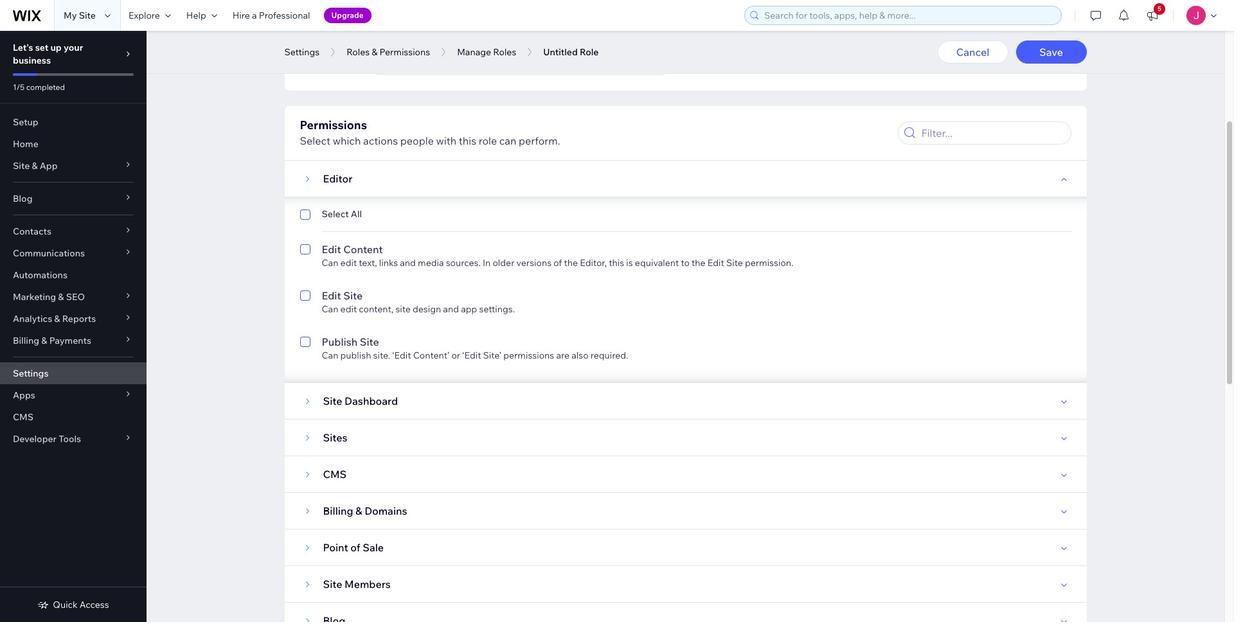 Task type: describe. For each thing, give the bounding box(es) containing it.
help
[[186, 10, 206, 21]]

analytics & reports
[[13, 313, 96, 325]]

publish
[[322, 336, 358, 349]]

untitled role button
[[537, 42, 605, 62]]

sale
[[363, 541, 384, 554]]

2 the from the left
[[692, 257, 706, 269]]

access
[[80, 599, 109, 611]]

help button
[[179, 0, 225, 31]]

perform.
[[519, 134, 560, 147]]

business
[[13, 55, 51, 66]]

can for publish site
[[322, 350, 338, 361]]

automations link
[[0, 264, 147, 286]]

& for seo
[[58, 291, 64, 303]]

and inside edit content can edit text, links and media sources. in older versions of the editor, this is equivalent to the edit site permission.
[[400, 257, 416, 269]]

& for domains
[[356, 505, 362, 518]]

untitled role
[[544, 46, 599, 58]]

let's
[[13, 42, 33, 53]]

apps button
[[0, 385, 147, 406]]

manage
[[457, 46, 491, 58]]

and inside edit site can edit content, site design and app settings.
[[443, 304, 459, 315]]

edit content can edit text, links and media sources. in older versions of the editor, this is equivalent to the edit site permission.
[[322, 243, 794, 269]]

content
[[344, 243, 383, 256]]

text,
[[359, 257, 377, 269]]

site'
[[483, 350, 502, 361]]

my site
[[64, 10, 96, 21]]

cancel
[[957, 46, 990, 59]]

developer
[[13, 433, 57, 445]]

my
[[64, 10, 77, 21]]

permission.
[[745, 257, 794, 269]]

actions
[[363, 134, 398, 147]]

edit for edit site
[[322, 289, 341, 302]]

1 vertical spatial cms
[[323, 468, 347, 481]]

links
[[379, 257, 398, 269]]

billing for billing & domains
[[323, 505, 353, 518]]

upgrade button
[[324, 8, 372, 23]]

& for payments
[[41, 335, 47, 347]]

1/5 completed
[[13, 82, 65, 92]]

reports
[[62, 313, 96, 325]]

site right my
[[79, 10, 96, 21]]

explore
[[129, 10, 160, 21]]

versions
[[517, 257, 552, 269]]

all
[[351, 208, 362, 220]]

editor
[[323, 172, 353, 185]]

edit site can edit content, site design and app settings.
[[322, 289, 515, 315]]

settings for the settings "button"
[[285, 46, 320, 58]]

older
[[493, 257, 515, 269]]

site
[[396, 304, 411, 315]]

role
[[479, 134, 497, 147]]

1/5
[[13, 82, 25, 92]]

dashboard
[[345, 395, 398, 408]]

1 vertical spatial edit
[[708, 257, 725, 269]]

edit for edit content
[[322, 243, 341, 256]]

hire
[[233, 10, 250, 21]]

contacts
[[13, 226, 51, 237]]

settings link
[[0, 363, 147, 385]]

automations
[[13, 269, 67, 281]]

roles & permissions button
[[340, 42, 437, 62]]

manage roles
[[457, 46, 517, 58]]

site dashboard
[[323, 395, 398, 408]]

can
[[499, 134, 517, 147]]

permissions
[[504, 350, 554, 361]]

also
[[572, 350, 589, 361]]

cms link
[[0, 406, 147, 428]]

professional
[[259, 10, 310, 21]]

home
[[13, 138, 38, 150]]

setup link
[[0, 111, 147, 133]]

of inside edit content can edit text, links and media sources. in older versions of the editor, this is equivalent to the edit site permission.
[[554, 257, 562, 269]]

communications button
[[0, 242, 147, 264]]

can for edit content
[[322, 257, 338, 269]]

site left members
[[323, 578, 342, 591]]

point of sale
[[323, 541, 384, 554]]

is
[[627, 257, 633, 269]]

1 roles from the left
[[347, 46, 370, 58]]

tools
[[59, 433, 81, 445]]

apps
[[13, 390, 35, 401]]

this inside permissions select which actions people with this role can perform.
[[459, 134, 477, 147]]

select inside permissions select which actions people with this role can perform.
[[300, 134, 331, 147]]

communications
[[13, 248, 85, 259]]

cancel button
[[938, 41, 1009, 64]]

content,
[[359, 304, 394, 315]]

1 vertical spatial of
[[351, 541, 361, 554]]

site inside "popup button"
[[13, 160, 30, 172]]

marketing
[[13, 291, 56, 303]]

home link
[[0, 133, 147, 155]]

settings.
[[479, 304, 515, 315]]

site inside publish site can publish site. 'edit content' or 'edit site' permissions are also required.
[[360, 336, 379, 349]]

site inside edit content can edit text, links and media sources. in older versions of the editor, this is equivalent to the edit site permission.
[[727, 257, 743, 269]]

& for app
[[32, 160, 38, 172]]

untitled
[[544, 46, 578, 58]]

equivalent
[[635, 257, 679, 269]]

completed
[[26, 82, 65, 92]]

permissions inside button
[[380, 46, 430, 58]]



Task type: locate. For each thing, give the bounding box(es) containing it.
1 horizontal spatial settings
[[285, 46, 320, 58]]

2 edit from the top
[[341, 304, 357, 315]]

2 'edit from the left
[[462, 350, 481, 361]]

0 horizontal spatial 'edit
[[392, 350, 411, 361]]

save button
[[1016, 41, 1087, 64]]

this inside edit content can edit text, links and media sources. in older versions of the editor, this is equivalent to the edit site permission.
[[609, 257, 625, 269]]

site & app button
[[0, 155, 147, 177]]

can inside edit site can edit content, site design and app settings.
[[322, 304, 338, 315]]

can up publish
[[322, 304, 338, 315]]

'edit right the or
[[462, 350, 481, 361]]

roles right manage
[[493, 46, 517, 58]]

edit inside edit content can edit text, links and media sources. in older versions of the editor, this is equivalent to the edit site permission.
[[341, 257, 357, 269]]

billing
[[13, 335, 39, 347], [323, 505, 353, 518]]

site members
[[323, 578, 391, 591]]

settings inside "button"
[[285, 46, 320, 58]]

the right to
[[692, 257, 706, 269]]

developer tools button
[[0, 428, 147, 450]]

site & app
[[13, 160, 58, 172]]

site inside edit site can edit content, site design and app settings.
[[344, 289, 363, 302]]

which
[[333, 134, 361, 147]]

& inside button
[[372, 46, 378, 58]]

in
[[483, 257, 491, 269]]

select left the which
[[300, 134, 331, 147]]

settings button
[[278, 42, 326, 62]]

billing inside billing & payments dropdown button
[[13, 335, 39, 347]]

0 vertical spatial of
[[554, 257, 562, 269]]

1 horizontal spatial and
[[443, 304, 459, 315]]

or
[[452, 350, 460, 361]]

quick access
[[53, 599, 109, 611]]

can inside publish site can publish site. 'edit content' or 'edit site' permissions are also required.
[[322, 350, 338, 361]]

0 vertical spatial billing
[[13, 335, 39, 347]]

app
[[40, 160, 58, 172]]

0 vertical spatial can
[[322, 257, 338, 269]]

1 the from the left
[[564, 257, 578, 269]]

quick access button
[[38, 599, 109, 611]]

None checkbox
[[300, 208, 310, 224]]

save
[[1040, 46, 1064, 59]]

1 edit from the top
[[341, 257, 357, 269]]

sites
[[323, 431, 348, 444]]

2 vertical spatial can
[[322, 350, 338, 361]]

site left permission.
[[727, 257, 743, 269]]

'edit
[[392, 350, 411, 361], [462, 350, 481, 361]]

can left text,
[[322, 257, 338, 269]]

0 vertical spatial and
[[400, 257, 416, 269]]

edit
[[341, 257, 357, 269], [341, 304, 357, 315]]

0 vertical spatial permissions
[[380, 46, 430, 58]]

publish site can publish site. 'edit content' or 'edit site' permissions are also required.
[[322, 336, 629, 361]]

settings for the settings link
[[13, 368, 49, 379]]

site up sites
[[323, 395, 342, 408]]

1 horizontal spatial roles
[[493, 46, 517, 58]]

settings down description
[[285, 46, 320, 58]]

1 can from the top
[[322, 257, 338, 269]]

required.
[[591, 350, 629, 361]]

1 vertical spatial edit
[[341, 304, 357, 315]]

the
[[564, 257, 578, 269], [692, 257, 706, 269]]

1 horizontal spatial permissions
[[380, 46, 430, 58]]

billing up point
[[323, 505, 353, 518]]

of
[[554, 257, 562, 269], [351, 541, 361, 554]]

and right links
[[400, 257, 416, 269]]

billing for billing & payments
[[13, 335, 39, 347]]

billing down analytics
[[13, 335, 39, 347]]

1 vertical spatial settings
[[13, 368, 49, 379]]

1 horizontal spatial billing
[[323, 505, 353, 518]]

2 vertical spatial edit
[[322, 289, 341, 302]]

roles down upgrade button
[[347, 46, 370, 58]]

and left app
[[443, 304, 459, 315]]

payments
[[49, 335, 91, 347]]

1 horizontal spatial cms
[[323, 468, 347, 481]]

& for permissions
[[372, 46, 378, 58]]

permissions
[[380, 46, 430, 58], [300, 118, 367, 132]]

'edit right site.
[[392, 350, 411, 361]]

edit left content
[[322, 243, 341, 256]]

Search for tools, apps, help & more... field
[[761, 6, 1058, 24]]

5
[[1158, 5, 1162, 13]]

billing & payments
[[13, 335, 91, 347]]

settings inside sidebar element
[[13, 368, 49, 379]]

to
[[681, 257, 690, 269]]

this left is
[[609, 257, 625, 269]]

0 vertical spatial cms
[[13, 412, 34, 423]]

edit inside edit site can edit content, site design and app settings.
[[322, 289, 341, 302]]

select all
[[322, 208, 362, 220]]

billing & domains
[[323, 505, 407, 518]]

settings up apps in the bottom of the page
[[13, 368, 49, 379]]

cms down sites
[[323, 468, 347, 481]]

point
[[323, 541, 348, 554]]

hire a professional
[[233, 10, 310, 21]]

What is this role used for? text field
[[376, 21, 665, 75]]

0 horizontal spatial cms
[[13, 412, 34, 423]]

marketing & seo
[[13, 291, 85, 303]]

cms inside sidebar element
[[13, 412, 34, 423]]

members
[[345, 578, 391, 591]]

0 vertical spatial this
[[459, 134, 477, 147]]

edit up publish
[[322, 289, 341, 302]]

people
[[400, 134, 434, 147]]

of left sale
[[351, 541, 361, 554]]

edit inside edit site can edit content, site design and app settings.
[[341, 304, 357, 315]]

can for edit site
[[322, 304, 338, 315]]

publish
[[341, 350, 371, 361]]

content'
[[413, 350, 450, 361]]

1 vertical spatial can
[[322, 304, 338, 315]]

upgrade
[[331, 10, 364, 20]]

0 horizontal spatial and
[[400, 257, 416, 269]]

select left all
[[322, 208, 349, 220]]

set
[[35, 42, 48, 53]]

let's set up your business
[[13, 42, 83, 66]]

blog
[[13, 193, 32, 204]]

0 vertical spatial select
[[300, 134, 331, 147]]

can inside edit content can edit text, links and media sources. in older versions of the editor, this is equivalent to the edit site permission.
[[322, 257, 338, 269]]

contacts button
[[0, 221, 147, 242]]

domains
[[365, 505, 407, 518]]

blog button
[[0, 188, 147, 210]]

edit for content
[[341, 257, 357, 269]]

edit for site
[[341, 304, 357, 315]]

3 can from the top
[[322, 350, 338, 361]]

0 horizontal spatial settings
[[13, 368, 49, 379]]

developer tools
[[13, 433, 81, 445]]

the left editor,
[[564, 257, 578, 269]]

are
[[556, 350, 570, 361]]

0 horizontal spatial the
[[564, 257, 578, 269]]

app
[[461, 304, 477, 315]]

0 horizontal spatial roles
[[347, 46, 370, 58]]

0 vertical spatial edit
[[322, 243, 341, 256]]

2 can from the top
[[322, 304, 338, 315]]

& for reports
[[54, 313, 60, 325]]

permissions inside permissions select which actions people with this role can perform.
[[300, 118, 367, 132]]

can
[[322, 257, 338, 269], [322, 304, 338, 315], [322, 350, 338, 361]]

1 vertical spatial and
[[443, 304, 459, 315]]

quick
[[53, 599, 78, 611]]

1 horizontal spatial the
[[692, 257, 706, 269]]

1 vertical spatial select
[[322, 208, 349, 220]]

select
[[300, 134, 331, 147], [322, 208, 349, 220]]

role
[[580, 46, 599, 58]]

site down home
[[13, 160, 30, 172]]

0 horizontal spatial of
[[351, 541, 361, 554]]

manage roles button
[[451, 42, 523, 62]]

sources.
[[446, 257, 481, 269]]

can down publish
[[322, 350, 338, 361]]

1 vertical spatial billing
[[323, 505, 353, 518]]

roles & permissions
[[347, 46, 430, 58]]

1 horizontal spatial this
[[609, 257, 625, 269]]

2 roles from the left
[[493, 46, 517, 58]]

billing & payments button
[[0, 330, 147, 352]]

analytics & reports button
[[0, 308, 147, 330]]

1 horizontal spatial 'edit
[[462, 350, 481, 361]]

1 vertical spatial permissions
[[300, 118, 367, 132]]

None checkbox
[[300, 242, 310, 269], [300, 288, 310, 315], [300, 334, 310, 361], [300, 242, 310, 269], [300, 288, 310, 315], [300, 334, 310, 361]]

site
[[79, 10, 96, 21], [13, 160, 30, 172], [727, 257, 743, 269], [344, 289, 363, 302], [360, 336, 379, 349], [323, 395, 342, 408], [323, 578, 342, 591]]

sidebar element
[[0, 31, 147, 622]]

editor,
[[580, 257, 607, 269]]

with
[[436, 134, 457, 147]]

5 button
[[1139, 0, 1167, 31]]

1 vertical spatial this
[[609, 257, 625, 269]]

site up "content,"
[[344, 289, 363, 302]]

edit left text,
[[341, 257, 357, 269]]

design
[[413, 304, 441, 315]]

edit left "content,"
[[341, 304, 357, 315]]

1 'edit from the left
[[392, 350, 411, 361]]

analytics
[[13, 313, 52, 325]]

0 horizontal spatial permissions
[[300, 118, 367, 132]]

of right the versions
[[554, 257, 562, 269]]

site.
[[373, 350, 390, 361]]

this left role
[[459, 134, 477, 147]]

seo
[[66, 291, 85, 303]]

description
[[300, 27, 348, 39]]

cms down apps in the bottom of the page
[[13, 412, 34, 423]]

0 vertical spatial settings
[[285, 46, 320, 58]]

0 horizontal spatial billing
[[13, 335, 39, 347]]

a
[[252, 10, 257, 21]]

1 horizontal spatial of
[[554, 257, 562, 269]]

edit right to
[[708, 257, 725, 269]]

Filter... field
[[918, 122, 1067, 144]]

0 horizontal spatial this
[[459, 134, 477, 147]]

permissions select which actions people with this role can perform.
[[300, 118, 560, 147]]

0 vertical spatial edit
[[341, 257, 357, 269]]

site up site.
[[360, 336, 379, 349]]



Task type: vqa. For each thing, say whether or not it's contained in the screenshot.
GOODS
no



